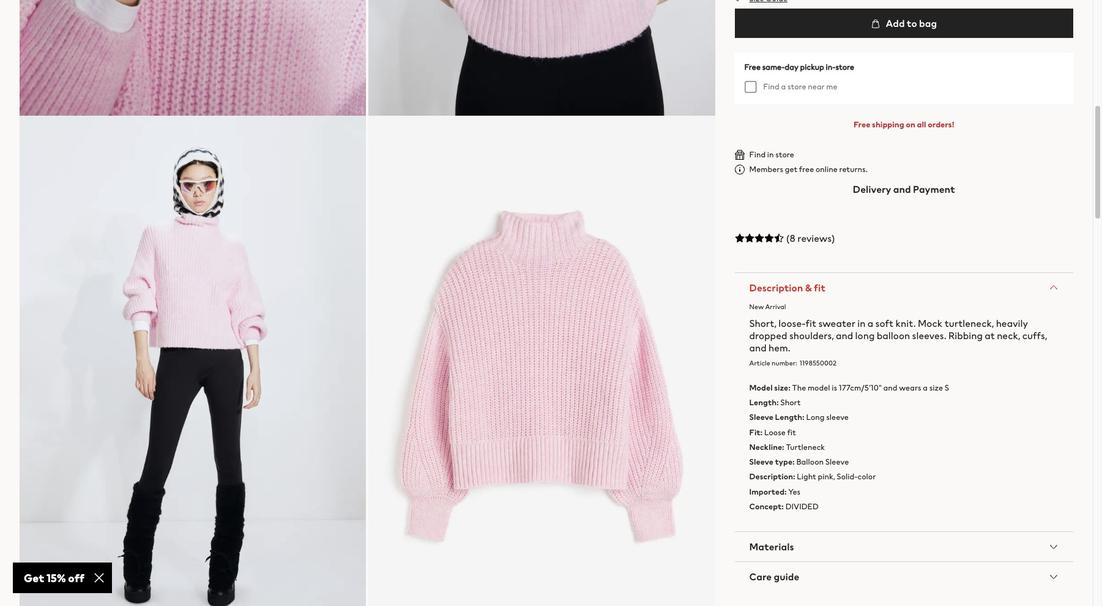Task type: vqa. For each thing, say whether or not it's contained in the screenshot.
Add to bag button at right top
yes



Task type: locate. For each thing, give the bounding box(es) containing it.
same-
[[763, 61, 785, 73]]

description
[[750, 280, 804, 295]]

length: down short
[[776, 412, 805, 423]]

all
[[918, 119, 927, 130]]

0 horizontal spatial a
[[782, 81, 786, 92]]

find for find in store
[[750, 149, 766, 160]]

length: down model
[[750, 397, 779, 409]]

0 vertical spatial a
[[782, 81, 786, 92]]

free left shipping
[[854, 119, 871, 130]]

find down same-
[[764, 81, 780, 92]]

concept:
[[750, 501, 784, 513]]

a left soft
[[868, 316, 874, 331]]

1 horizontal spatial in
[[858, 316, 866, 331]]

2 vertical spatial store
[[776, 149, 795, 160]]

find up members
[[750, 149, 766, 160]]

and inside 'model size: the model is 177cm/5'10" and wears a size s length: short sleeve length: long sleeve fit: loose fit neckline: turtleneck sleeve type: balloon sleeve description: light pink, solid-color imported: yes concept: divided'
[[884, 382, 898, 394]]

0 horizontal spatial free
[[745, 61, 761, 73]]

short,
[[750, 316, 777, 331]]

wears
[[900, 382, 922, 394]]

a down day
[[782, 81, 786, 92]]

free for free shipping on all orders!
[[854, 119, 871, 130]]

length:
[[750, 397, 779, 409], [776, 412, 805, 423]]

balloon
[[877, 328, 911, 343]]

store up get
[[776, 149, 795, 160]]

the
[[793, 382, 807, 394]]

and left the wears
[[884, 382, 898, 394]]

materials button
[[735, 532, 1074, 562]]

and
[[894, 182, 912, 197], [837, 328, 854, 343], [750, 340, 767, 355], [884, 382, 898, 394]]

1 vertical spatial find
[[750, 149, 766, 160]]

0 vertical spatial free
[[745, 61, 761, 73]]

long
[[856, 328, 875, 343]]

(8 reviews)
[[787, 231, 836, 246]]

in left soft
[[858, 316, 866, 331]]

new
[[750, 302, 764, 312]]

payment
[[914, 182, 956, 197]]

free left same-
[[745, 61, 761, 73]]

4.5 / 5 image
[[735, 233, 784, 243]]

in
[[768, 149, 774, 160], [858, 316, 866, 331]]

1 horizontal spatial a
[[868, 316, 874, 331]]

balloon-sleeved sweater - light pink - ladies | h&m us 2 image
[[369, 0, 716, 116]]

fit right &
[[815, 280, 826, 295]]

1 vertical spatial fit
[[806, 316, 817, 331]]

members get free online returns.
[[750, 164, 868, 175]]

0 vertical spatial find
[[764, 81, 780, 92]]

loose
[[765, 427, 786, 438]]

fit
[[815, 280, 826, 295], [806, 316, 817, 331], [788, 427, 797, 438]]

loose-
[[779, 316, 806, 331]]

divided
[[786, 501, 819, 513]]

description & fit
[[750, 280, 826, 295]]

size
[[930, 382, 944, 394]]

balloon
[[797, 456, 824, 468]]

store up me
[[836, 61, 855, 73]]

0 vertical spatial fit
[[815, 280, 826, 295]]

cuffs,
[[1023, 328, 1048, 343]]

hem.
[[769, 340, 791, 355]]

free
[[745, 61, 761, 73], [854, 119, 871, 130]]

model size: the model is 177cm/5'10" and wears a size s length: short sleeve length: long sleeve fit: loose fit neckline: turtleneck sleeve type: balloon sleeve description: light pink, solid-color imported: yes concept: divided
[[750, 382, 950, 513]]

and inside button
[[894, 182, 912, 197]]

sleeve
[[750, 412, 774, 423], [750, 456, 774, 468], [826, 456, 850, 468]]

add
[[886, 16, 905, 31]]

find
[[764, 81, 780, 92], [750, 149, 766, 160]]

store
[[836, 61, 855, 73], [788, 81, 807, 92], [776, 149, 795, 160]]

0 vertical spatial in
[[768, 149, 774, 160]]

members
[[750, 164, 784, 175]]

fit left sweater
[[806, 316, 817, 331]]

fit right loose
[[788, 427, 797, 438]]

heavily
[[997, 316, 1029, 331]]

2 horizontal spatial a
[[924, 382, 928, 394]]

in up members
[[768, 149, 774, 160]]

store left near
[[788, 81, 807, 92]]

find in store
[[750, 149, 795, 160]]

get
[[785, 164, 798, 175]]

neckline:
[[750, 441, 785, 453]]

a inside new arrival short, loose-fit sweater in a soft knit. mock turtleneck, heavily dropped shoulders, and long balloon sleeves. ribbing at neck, cuffs, and hem. article number: 1198550002
[[868, 316, 874, 331]]

1 vertical spatial store
[[788, 81, 807, 92]]

care
[[750, 570, 772, 584]]

a left size
[[924, 382, 928, 394]]

pink,
[[818, 471, 836, 483]]

2 vertical spatial fit
[[788, 427, 797, 438]]

arrival
[[766, 302, 787, 312]]

shipping
[[873, 119, 905, 130]]

description & fit button
[[735, 273, 1074, 303]]

size:
[[775, 382, 791, 394]]

sleeve up solid-
[[826, 456, 850, 468]]

and right delivery
[[894, 182, 912, 197]]

me
[[827, 81, 838, 92]]

guide
[[774, 570, 800, 584]]

1 horizontal spatial free
[[854, 119, 871, 130]]

description:
[[750, 471, 796, 483]]

free
[[800, 164, 815, 175]]

to
[[907, 16, 918, 31]]

a
[[782, 81, 786, 92], [868, 316, 874, 331], [924, 382, 928, 394]]

1 vertical spatial free
[[854, 119, 871, 130]]

(8
[[787, 231, 796, 246]]

near
[[808, 81, 825, 92]]

1 vertical spatial in
[[858, 316, 866, 331]]

sweater
[[819, 316, 856, 331]]

1 vertical spatial a
[[868, 316, 874, 331]]

(8 reviews) button
[[735, 224, 1074, 253]]

on
[[907, 119, 916, 130]]

add to bag button
[[735, 9, 1074, 38]]

pickup
[[801, 61, 825, 73]]

2 vertical spatial a
[[924, 382, 928, 394]]



Task type: describe. For each thing, give the bounding box(es) containing it.
at
[[985, 328, 996, 343]]

a inside 'model size: the model is 177cm/5'10" and wears a size s length: short sleeve length: long sleeve fit: loose fit neckline: turtleneck sleeve type: balloon sleeve description: light pink, solid-color imported: yes concept: divided'
[[924, 382, 928, 394]]

1 vertical spatial length:
[[776, 412, 805, 423]]

type:
[[776, 456, 795, 468]]

reviews)
[[798, 231, 836, 246]]

knit.
[[896, 316, 917, 331]]

free shipping on all orders!
[[854, 119, 955, 130]]

add to bag
[[884, 16, 938, 31]]

solid-
[[837, 471, 858, 483]]

free same-day pickup in-store
[[745, 61, 855, 73]]

is
[[832, 382, 838, 394]]

delivery and payment button
[[735, 175, 1074, 204]]

new arrival short, loose-fit sweater in a soft knit. mock turtleneck, heavily dropped shoulders, and long balloon sleeves. ribbing at neck, cuffs, and hem. article number: 1198550002
[[750, 302, 1048, 368]]

dropped
[[750, 328, 788, 343]]

store for find a store near me
[[788, 81, 807, 92]]

long
[[807, 412, 825, 423]]

yes
[[789, 486, 801, 498]]

care guide
[[750, 570, 800, 584]]

mock
[[919, 316, 943, 331]]

sleeve
[[827, 412, 849, 423]]

care guide button
[[735, 562, 1074, 592]]

find a store near me
[[764, 81, 838, 92]]

and up article
[[750, 340, 767, 355]]

turtleneck,
[[945, 316, 995, 331]]

sleeves.
[[913, 328, 947, 343]]

balloon-sleeved sweater - light pink - ladies | h&m us image
[[20, 0, 366, 116]]

soft
[[876, 316, 894, 331]]

article
[[750, 358, 771, 368]]

and left long
[[837, 328, 854, 343]]

store for find in store
[[776, 149, 795, 160]]

light
[[797, 471, 817, 483]]

balloon-sleeved sweater - light pink - ladies | h&m us 4 image
[[369, 116, 716, 606]]

0 vertical spatial store
[[836, 61, 855, 73]]

ribbing
[[949, 328, 983, 343]]

balloon-sleeved sweater - light pink - ladies | h&m us 3 image
[[20, 116, 366, 606]]

sleeve up fit:
[[750, 412, 774, 423]]

short
[[781, 397, 801, 409]]

delivery and payment
[[853, 182, 956, 197]]

neck,
[[998, 328, 1021, 343]]

fit inside 'model size: the model is 177cm/5'10" and wears a size s length: short sleeve length: long sleeve fit: loose fit neckline: turtleneck sleeve type: balloon sleeve description: light pink, solid-color imported: yes concept: divided'
[[788, 427, 797, 438]]

fit inside dropdown button
[[815, 280, 826, 295]]

fit inside new arrival short, loose-fit sweater in a soft knit. mock turtleneck, heavily dropped shoulders, and long balloon sleeves. ribbing at neck, cuffs, and hem. article number: 1198550002
[[806, 316, 817, 331]]

&
[[806, 280, 813, 295]]

returns.
[[840, 164, 868, 175]]

online
[[816, 164, 838, 175]]

orders!
[[928, 119, 955, 130]]

s
[[945, 382, 950, 394]]

turtleneck
[[787, 441, 826, 453]]

shoulders,
[[790, 328, 835, 343]]

0 horizontal spatial in
[[768, 149, 774, 160]]

delivery
[[853, 182, 892, 197]]

number:
[[772, 358, 798, 368]]

imported:
[[750, 486, 787, 498]]

find for find a store near me
[[764, 81, 780, 92]]

free for free same-day pickup in-store
[[745, 61, 761, 73]]

177cm/5'10"
[[839, 382, 882, 394]]

fit:
[[750, 427, 763, 438]]

model
[[808, 382, 831, 394]]

in inside new arrival short, loose-fit sweater in a soft knit. mock turtleneck, heavily dropped shoulders, and long balloon sleeves. ribbing at neck, cuffs, and hem. article number: 1198550002
[[858, 316, 866, 331]]

find in store button
[[735, 149, 795, 160]]

0 vertical spatial length:
[[750, 397, 779, 409]]

day
[[785, 61, 799, 73]]

in-
[[826, 61, 836, 73]]

materials
[[750, 540, 795, 554]]

sleeve down neckline:
[[750, 456, 774, 468]]

model
[[750, 382, 773, 394]]

bag
[[920, 16, 938, 31]]

color
[[858, 471, 876, 483]]

1198550002
[[800, 358, 837, 368]]



